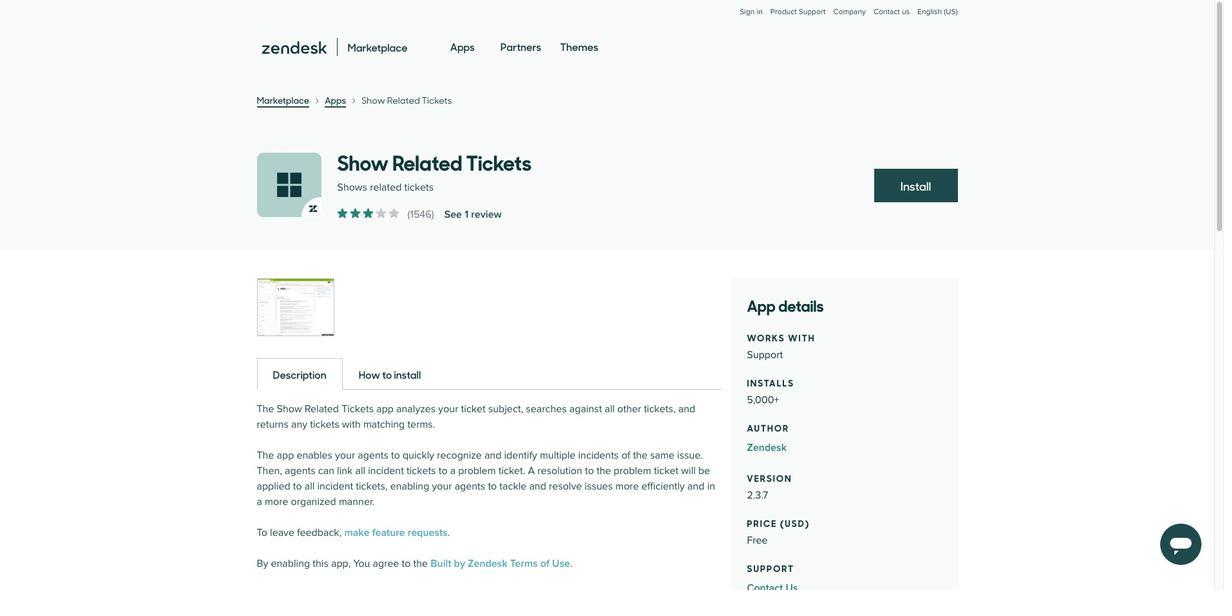 Task type: describe. For each thing, give the bounding box(es) containing it.
to inside tab list
[[383, 367, 392, 382]]

to left quickly
[[391, 449, 400, 462]]

1 horizontal spatial a
[[450, 465, 456, 478]]

tickets inside the show related tickets app analyzes your ticket subject, searches against all other tickets, and returns any tickets with matching terms.
[[342, 403, 374, 416]]

all inside the show related tickets app analyzes your ticket subject, searches against all other tickets, and returns any tickets with matching terms.
[[605, 403, 615, 416]]

your inside the show related tickets app analyzes your ticket subject, searches against all other tickets, and returns any tickets with matching terms.
[[439, 403, 459, 416]]

use
[[552, 558, 571, 571]]

author
[[748, 421, 790, 435]]

1 vertical spatial the
[[597, 465, 611, 478]]

issue.
[[678, 449, 703, 462]]

tickets for show related tickets
[[422, 94, 452, 106]]

see 1 review
[[445, 208, 502, 221]]

related inside the show related tickets app analyzes your ticket subject, searches against all other tickets, and returns any tickets with matching terms.
[[305, 403, 339, 416]]

see 1 review link
[[445, 207, 502, 222]]

show for show related tickets
[[362, 94, 385, 106]]

themes link
[[561, 28, 599, 66]]

leave
[[270, 527, 295, 540]]

1 vertical spatial more
[[265, 496, 288, 509]]

efficiently
[[642, 480, 685, 493]]

built
[[431, 558, 452, 571]]

show related tickets
[[362, 94, 452, 106]]

0 vertical spatial .
[[448, 527, 450, 540]]

marketplace link
[[257, 93, 309, 108]]

and up 'ticket.' in the bottom left of the page
[[485, 449, 502, 462]]

organized
[[291, 496, 336, 509]]

4 star fill image from the left
[[389, 208, 399, 219]]

shows
[[337, 181, 368, 194]]

1 vertical spatial your
[[335, 449, 355, 462]]

0 horizontal spatial enabling
[[271, 558, 310, 571]]

installs 5,000+
[[748, 376, 795, 407]]

0 vertical spatial more
[[616, 480, 639, 493]]

agree
[[373, 558, 399, 571]]

1 star fill image from the left
[[337, 208, 348, 219]]

us
[[902, 7, 910, 17]]

product
[[771, 7, 797, 17]]

against
[[570, 403, 602, 416]]

terms.
[[408, 418, 435, 431]]

1
[[465, 208, 469, 221]]

in inside the global-navigation-secondary element
[[757, 7, 763, 17]]

2 star fill image from the left
[[350, 208, 361, 219]]

contact us link
[[874, 7, 910, 17]]

(us)
[[945, 7, 958, 17]]

install
[[901, 178, 932, 194]]

any
[[291, 418, 308, 431]]

price (usd) free
[[748, 516, 810, 547]]

sign in
[[740, 7, 763, 17]]

tickets inside the app enables your agents to quickly recognize and identify multiple incidents of the same issue. then, agents can link all incident tickets to a problem ticket. a resolution to the problem ticket will be applied to all incident tickets, enabling your agents to tackle and resolve issues more efficiently and in a more organized manner.
[[407, 465, 436, 478]]

english
[[918, 7, 943, 17]]

tab list containing description
[[257, 358, 721, 390]]

resolution
[[538, 465, 583, 478]]

resolve
[[549, 480, 582, 493]]

make
[[345, 527, 370, 540]]

related
[[370, 181, 402, 194]]

built by zendesk terms of use link
[[431, 558, 571, 571]]

details
[[779, 293, 824, 317]]

multiple
[[540, 449, 576, 462]]

recognize
[[437, 449, 482, 462]]

incidents
[[579, 449, 619, 462]]

support inside the global-navigation-secondary element
[[799, 7, 826, 17]]

1 vertical spatial agents
[[285, 465, 316, 478]]

related for show related tickets
[[387, 94, 420, 106]]

english (us)
[[918, 7, 958, 17]]

sign
[[740, 7, 755, 17]]

5,000+
[[748, 394, 780, 407]]

and down a
[[530, 480, 547, 493]]

analyzes
[[397, 403, 436, 416]]

2 vertical spatial all
[[305, 480, 315, 493]]

issues
[[585, 480, 613, 493]]

same
[[651, 449, 675, 462]]

version
[[748, 471, 793, 485]]

you
[[354, 558, 370, 571]]

app details
[[748, 293, 824, 317]]

ticket inside the show related tickets app analyzes your ticket subject, searches against all other tickets, and returns any tickets with matching terms.
[[461, 403, 486, 416]]

install
[[394, 367, 421, 382]]

tickets, inside the app enables your agents to quickly recognize and identify multiple incidents of the same issue. then, agents can link all incident tickets to a problem ticket. a resolution to the problem ticket will be applied to all incident tickets, enabling your agents to tackle and resolve issues more efficiently and in a more organized manner.
[[356, 480, 388, 493]]

1 horizontal spatial apps
[[451, 39, 475, 54]]

marketplace
[[257, 93, 309, 106]]

)
[[432, 208, 434, 221]]

other
[[618, 403, 642, 416]]

with inside the works with support
[[789, 331, 816, 344]]

app
[[748, 293, 776, 317]]

be
[[699, 465, 711, 478]]

searches
[[526, 403, 567, 416]]

can
[[318, 465, 335, 478]]

2 horizontal spatial agents
[[455, 480, 486, 493]]

2 problem from the left
[[614, 465, 652, 478]]

preview image of app image
[[258, 279, 334, 336]]

works
[[748, 331, 786, 344]]

global-navigation-secondary element
[[257, 0, 958, 30]]

to down incidents
[[585, 465, 594, 478]]

themes
[[561, 39, 599, 54]]

tickets for show related tickets shows related tickets
[[466, 146, 532, 177]]

to down recognize on the bottom
[[439, 465, 448, 478]]

partners
[[501, 39, 542, 54]]

product support link
[[771, 7, 826, 17]]

works with support
[[748, 331, 816, 362]]

see
[[445, 208, 462, 221]]

0 horizontal spatial the
[[414, 558, 428, 571]]

make feature requests link
[[345, 527, 448, 540]]

tickets, inside the show related tickets app analyzes your ticket subject, searches against all other tickets, and returns any tickets with matching terms.
[[644, 403, 676, 416]]

1 problem from the left
[[459, 465, 496, 478]]

1 vertical spatial .
[[571, 558, 573, 571]]

the app enables your agents to quickly recognize and identify multiple incidents of the same issue. then, agents can link all incident tickets to a problem ticket. a resolution to the problem ticket will be applied to all incident tickets, enabling your agents to tackle and resolve issues more efficiently and in a more organized manner.
[[257, 449, 716, 509]]

version 2.3.7
[[748, 471, 793, 502]]



Task type: vqa. For each thing, say whether or not it's contained in the screenshot.
the bottommost tickets
yes



Task type: locate. For each thing, give the bounding box(es) containing it.
all up organized
[[305, 480, 315, 493]]

this
[[313, 558, 329, 571]]

0 horizontal spatial problem
[[459, 465, 496, 478]]

related
[[387, 94, 420, 106], [393, 146, 463, 177], [305, 403, 339, 416]]

1 horizontal spatial with
[[789, 331, 816, 344]]

quickly
[[403, 449, 435, 462]]

1 vertical spatial support
[[748, 349, 783, 362]]

0 vertical spatial apps link
[[451, 28, 475, 66]]

returns
[[257, 418, 289, 431]]

support
[[799, 7, 826, 17], [748, 349, 783, 362], [748, 562, 795, 575]]

of inside the app enables your agents to quickly recognize and identify multiple incidents of the same issue. then, agents can link all incident tickets to a problem ticket. a resolution to the problem ticket will be applied to all incident tickets, enabling your agents to tackle and resolve issues more efficiently and in a more organized manner.
[[622, 449, 631, 462]]

will
[[682, 465, 696, 478]]

support inside the works with support
[[748, 349, 783, 362]]

1 vertical spatial related
[[393, 146, 463, 177]]

tickets inside "show related tickets shows related tickets"
[[405, 181, 434, 194]]

1 horizontal spatial more
[[616, 480, 639, 493]]

1 the from the top
[[257, 403, 274, 416]]

a down recognize on the bottom
[[450, 465, 456, 478]]

agents down matching
[[358, 449, 389, 462]]

0 horizontal spatial of
[[541, 558, 550, 571]]

show
[[362, 94, 385, 106], [337, 146, 389, 177], [277, 403, 302, 416]]

enabling right by
[[271, 558, 310, 571]]

ticket.
[[499, 465, 526, 478]]

partners link
[[501, 28, 542, 66]]

a
[[528, 465, 535, 478]]

0 vertical spatial support
[[799, 7, 826, 17]]

by
[[257, 558, 268, 571]]

all right link
[[356, 465, 366, 478]]

0 horizontal spatial tickets
[[342, 403, 374, 416]]

support right product
[[799, 7, 826, 17]]

then,
[[257, 465, 282, 478]]

2 vertical spatial support
[[748, 562, 795, 575]]

the up issues
[[597, 465, 611, 478]]

(
[[408, 208, 410, 221]]

contact
[[874, 7, 901, 17]]

app up then,
[[277, 449, 294, 462]]

in inside the app enables your agents to quickly recognize and identify multiple incidents of the same issue. then, agents can link all incident tickets to a problem ticket. a resolution to the problem ticket will be applied to all incident tickets, enabling your agents to tackle and resolve issues more efficiently and in a more organized manner.
[[708, 480, 716, 493]]

1 horizontal spatial agents
[[358, 449, 389, 462]]

the for the app enables your agents to quickly recognize and identify multiple incidents of the same issue. then, agents can link all incident tickets to a problem ticket. a resolution to the problem ticket will be applied to all incident tickets, enabling your agents to tackle and resolve issues more efficiently and in a more organized manner.
[[257, 449, 274, 462]]

1 vertical spatial apps link
[[325, 93, 346, 108]]

feature
[[372, 527, 405, 540]]

feedback,
[[297, 527, 342, 540]]

1 vertical spatial incident
[[318, 480, 353, 493]]

all left the "other"
[[605, 403, 615, 416]]

app inside the app enables your agents to quickly recognize and identify multiple incidents of the same issue. then, agents can link all incident tickets to a problem ticket. a resolution to the problem ticket will be applied to all incident tickets, enabling your agents to tackle and resolve issues more efficiently and in a more organized manner.
[[277, 449, 294, 462]]

1 vertical spatial ticket
[[654, 465, 679, 478]]

more
[[616, 480, 639, 493], [265, 496, 288, 509]]

your right "analyzes"
[[439, 403, 459, 416]]

problem down recognize on the bottom
[[459, 465, 496, 478]]

zendesk down author
[[748, 442, 787, 455]]

to up organized
[[293, 480, 302, 493]]

2 horizontal spatial tickets
[[466, 146, 532, 177]]

company
[[834, 7, 866, 17]]

1546
[[410, 208, 432, 221]]

.
[[448, 527, 450, 540], [571, 558, 573, 571]]

apps link right "marketplace" link on the left top of the page
[[325, 93, 346, 108]]

problem down same
[[614, 465, 652, 478]]

your up link
[[335, 449, 355, 462]]

0 vertical spatial a
[[450, 465, 456, 478]]

the left same
[[633, 449, 648, 462]]

apps link left partners link
[[451, 28, 475, 66]]

1 horizontal spatial all
[[356, 465, 366, 478]]

0 vertical spatial the
[[257, 403, 274, 416]]

product support
[[771, 7, 826, 17]]

1 horizontal spatial problem
[[614, 465, 652, 478]]

1 vertical spatial tickets,
[[356, 480, 388, 493]]

description
[[273, 367, 327, 382]]

star fill image
[[337, 208, 348, 219], [350, 208, 361, 219], [376, 208, 386, 219], [389, 208, 399, 219]]

tickets down quickly
[[407, 465, 436, 478]]

support down free
[[748, 562, 795, 575]]

all
[[605, 403, 615, 416], [356, 465, 366, 478], [305, 480, 315, 493]]

ticket
[[461, 403, 486, 416], [654, 465, 679, 478]]

1 vertical spatial a
[[257, 496, 262, 509]]

requests
[[408, 527, 448, 540]]

0 vertical spatial tickets,
[[644, 403, 676, 416]]

0 horizontal spatial ticket
[[461, 403, 486, 416]]

and
[[679, 403, 696, 416], [485, 449, 502, 462], [530, 480, 547, 493], [688, 480, 705, 493]]

and inside the show related tickets app analyzes your ticket subject, searches against all other tickets, and returns any tickets with matching terms.
[[679, 403, 696, 416]]

your
[[439, 403, 459, 416], [335, 449, 355, 462], [432, 480, 452, 493]]

zendesk right by
[[468, 558, 508, 571]]

1 horizontal spatial app
[[377, 403, 394, 416]]

1 vertical spatial show
[[337, 146, 389, 177]]

the inside the show related tickets app analyzes your ticket subject, searches against all other tickets, and returns any tickets with matching terms.
[[257, 403, 274, 416]]

2 the from the top
[[257, 449, 274, 462]]

1 vertical spatial tickets
[[466, 146, 532, 177]]

ticket inside the app enables your agents to quickly recognize and identify multiple incidents of the same issue. then, agents can link all incident tickets to a problem ticket. a resolution to the problem ticket will be applied to all incident tickets, enabling your agents to tackle and resolve issues more efficiently and in a more organized manner.
[[654, 465, 679, 478]]

with inside the show related tickets app analyzes your ticket subject, searches against all other tickets, and returns any tickets with matching terms.
[[342, 418, 361, 431]]

1 vertical spatial zendesk
[[468, 558, 508, 571]]

incident
[[368, 465, 404, 478], [318, 480, 353, 493]]

0 vertical spatial related
[[387, 94, 420, 106]]

contact us
[[874, 7, 910, 17]]

to
[[257, 527, 268, 540]]

the show related tickets app analyzes your ticket subject, searches against all other tickets, and returns any tickets with matching terms.
[[257, 403, 696, 431]]

enabling down quickly
[[390, 480, 430, 493]]

0 vertical spatial in
[[757, 7, 763, 17]]

your down recognize on the bottom
[[432, 480, 452, 493]]

show inside the show related tickets app analyzes your ticket subject, searches against all other tickets, and returns any tickets with matching terms.
[[277, 403, 302, 416]]

tickets, right the "other"
[[644, 403, 676, 416]]

app
[[377, 403, 394, 416], [277, 449, 294, 462]]

star fill image
[[363, 208, 374, 219]]

0 horizontal spatial zendesk
[[468, 558, 508, 571]]

zendesk
[[748, 442, 787, 455], [468, 558, 508, 571]]

0 vertical spatial zendesk
[[748, 442, 787, 455]]

0 horizontal spatial apps
[[325, 93, 346, 106]]

show related tickets shows related tickets
[[337, 146, 532, 194]]

0 horizontal spatial with
[[342, 418, 361, 431]]

in down be
[[708, 480, 716, 493]]

0 horizontal spatial incident
[[318, 480, 353, 493]]

1 horizontal spatial ticket
[[654, 465, 679, 478]]

tickets right the any
[[310, 418, 340, 431]]

price
[[748, 516, 778, 530]]

the inside the app enables your agents to quickly recognize and identify multiple incidents of the same issue. then, agents can link all incident tickets to a problem ticket. a resolution to the problem ticket will be applied to all incident tickets, enabling your agents to tackle and resolve issues more efficiently and in a more organized manner.
[[257, 449, 274, 462]]

1 horizontal spatial tickets
[[422, 94, 452, 106]]

. up built
[[448, 527, 450, 540]]

0 vertical spatial tickets
[[422, 94, 452, 106]]

0 vertical spatial incident
[[368, 465, 404, 478]]

zendesk image
[[262, 41, 327, 54]]

by
[[454, 558, 465, 571]]

free
[[748, 534, 768, 547]]

to leave feedback, make feature requests .
[[257, 527, 450, 540]]

more right issues
[[616, 480, 639, 493]]

2 vertical spatial show
[[277, 403, 302, 416]]

a down applied
[[257, 496, 262, 509]]

a
[[450, 465, 456, 478], [257, 496, 262, 509]]

the up then,
[[257, 449, 274, 462]]

apps left partners
[[451, 39, 475, 54]]

0 vertical spatial app
[[377, 403, 394, 416]]

0 vertical spatial agents
[[358, 449, 389, 462]]

0 vertical spatial all
[[605, 403, 615, 416]]

0 horizontal spatial apps link
[[325, 93, 346, 108]]

with down details
[[789, 331, 816, 344]]

2 vertical spatial your
[[432, 480, 452, 493]]

2 horizontal spatial the
[[633, 449, 648, 462]]

and down will
[[688, 480, 705, 493]]

1 horizontal spatial incident
[[368, 465, 404, 478]]

0 horizontal spatial more
[[265, 496, 288, 509]]

0 horizontal spatial a
[[257, 496, 262, 509]]

1 vertical spatial app
[[277, 449, 294, 462]]

how
[[359, 367, 380, 382]]

1 vertical spatial with
[[342, 418, 361, 431]]

the
[[257, 403, 274, 416], [257, 449, 274, 462]]

related inside "show related tickets shows related tickets"
[[393, 146, 463, 177]]

incident down can
[[318, 480, 353, 493]]

. right terms
[[571, 558, 573, 571]]

with left matching
[[342, 418, 361, 431]]

1 horizontal spatial the
[[597, 465, 611, 478]]

0 vertical spatial show
[[362, 94, 385, 106]]

tickets,
[[644, 403, 676, 416], [356, 480, 388, 493]]

1 horizontal spatial .
[[571, 558, 573, 571]]

agents down enables
[[285, 465, 316, 478]]

(usd)
[[781, 516, 810, 530]]

the left built
[[414, 558, 428, 571]]

2.3.7
[[748, 489, 769, 502]]

1 horizontal spatial of
[[622, 449, 631, 462]]

3 star fill image from the left
[[376, 208, 386, 219]]

0 horizontal spatial app
[[277, 449, 294, 462]]

ticket left subject,
[[461, 403, 486, 416]]

and up issue.
[[679, 403, 696, 416]]

show inside "show related tickets shows related tickets"
[[337, 146, 389, 177]]

0 vertical spatial ticket
[[461, 403, 486, 416]]

show for show related tickets shows related tickets
[[337, 146, 389, 177]]

1 horizontal spatial zendesk
[[748, 442, 787, 455]]

1 vertical spatial of
[[541, 558, 550, 571]]

1 vertical spatial tickets
[[310, 418, 340, 431]]

0 vertical spatial your
[[439, 403, 459, 416]]

1 horizontal spatial in
[[757, 7, 763, 17]]

zendesk link
[[748, 440, 942, 456]]

2 vertical spatial agents
[[455, 480, 486, 493]]

1 horizontal spatial enabling
[[390, 480, 430, 493]]

0 horizontal spatial .
[[448, 527, 450, 540]]

0 horizontal spatial agents
[[285, 465, 316, 478]]

of right incidents
[[622, 449, 631, 462]]

english (us) link
[[918, 7, 958, 30]]

app,
[[331, 558, 351, 571]]

in right sign
[[757, 7, 763, 17]]

to right the how
[[383, 367, 392, 382]]

manner.
[[339, 496, 375, 509]]

tab list
[[257, 358, 721, 390]]

1 horizontal spatial apps link
[[451, 28, 475, 66]]

1 vertical spatial the
[[257, 449, 274, 462]]

1 horizontal spatial tickets,
[[644, 403, 676, 416]]

apps
[[451, 39, 475, 54], [325, 93, 346, 106]]

more down applied
[[265, 496, 288, 509]]

app up matching
[[377, 403, 394, 416]]

2 vertical spatial tickets
[[342, 403, 374, 416]]

tackle
[[500, 480, 527, 493]]

2 vertical spatial tickets
[[407, 465, 436, 478]]

tickets inside "show related tickets shows related tickets"
[[466, 146, 532, 177]]

incident down quickly
[[368, 465, 404, 478]]

tickets up ( 1546 )
[[405, 181, 434, 194]]

enabling
[[390, 480, 430, 493], [271, 558, 310, 571]]

installs
[[748, 376, 795, 389]]

0 vertical spatial the
[[633, 449, 648, 462]]

1 vertical spatial all
[[356, 465, 366, 478]]

review
[[471, 208, 502, 221]]

( 1546 )
[[408, 208, 434, 221]]

0 vertical spatial with
[[789, 331, 816, 344]]

sign in link
[[740, 7, 763, 17]]

company link
[[834, 7, 866, 30]]

of
[[622, 449, 631, 462], [541, 558, 550, 571]]

1 vertical spatial in
[[708, 480, 716, 493]]

subject,
[[489, 403, 524, 416]]

link
[[337, 465, 353, 478]]

of left use
[[541, 558, 550, 571]]

to right agree
[[402, 558, 411, 571]]

enabling inside the app enables your agents to quickly recognize and identify multiple incidents of the same issue. then, agents can link all incident tickets to a problem ticket. a resolution to the problem ticket will be applied to all incident tickets, enabling your agents to tackle and resolve issues more efficiently and in a more organized manner.
[[390, 480, 430, 493]]

identify
[[504, 449, 538, 462]]

0 horizontal spatial tickets,
[[356, 480, 388, 493]]

1 vertical spatial enabling
[[271, 558, 310, 571]]

0 vertical spatial of
[[622, 449, 631, 462]]

matching
[[364, 418, 405, 431]]

2 vertical spatial the
[[414, 558, 428, 571]]

enables
[[297, 449, 333, 462]]

0 horizontal spatial in
[[708, 480, 716, 493]]

related for show related tickets shows related tickets
[[393, 146, 463, 177]]

ticket up 'efficiently'
[[654, 465, 679, 478]]

tickets
[[405, 181, 434, 194], [310, 418, 340, 431], [407, 465, 436, 478]]

1 vertical spatial apps
[[325, 93, 346, 106]]

apps right marketplace at the top
[[325, 93, 346, 106]]

how to install
[[359, 367, 421, 382]]

of for incidents
[[622, 449, 631, 462]]

2 vertical spatial related
[[305, 403, 339, 416]]

0 horizontal spatial all
[[305, 480, 315, 493]]

0 vertical spatial enabling
[[390, 480, 430, 493]]

tickets, up manner.
[[356, 480, 388, 493]]

agents down recognize on the bottom
[[455, 480, 486, 493]]

the up returns
[[257, 403, 274, 416]]

to left tackle
[[488, 480, 497, 493]]

0 vertical spatial tickets
[[405, 181, 434, 194]]

the for the show related tickets app analyzes your ticket subject, searches against all other tickets, and returns any tickets with matching terms.
[[257, 403, 274, 416]]

app inside the show related tickets app analyzes your ticket subject, searches against all other tickets, and returns any tickets with matching terms.
[[377, 403, 394, 416]]

0 vertical spatial apps
[[451, 39, 475, 54]]

2 horizontal spatial all
[[605, 403, 615, 416]]

of for terms
[[541, 558, 550, 571]]

tickets inside the show related tickets app analyzes your ticket subject, searches against all other tickets, and returns any tickets with matching terms.
[[310, 418, 340, 431]]

support down works
[[748, 349, 783, 362]]



